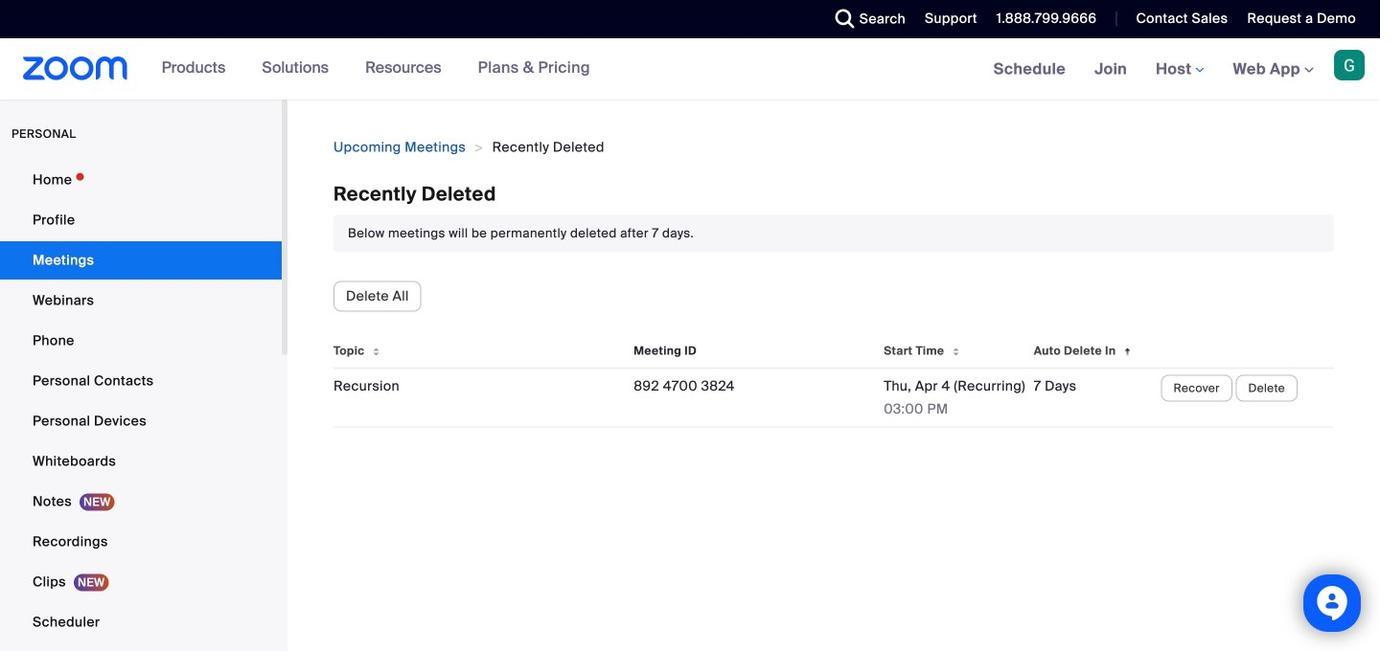 Task type: locate. For each thing, give the bounding box(es) containing it.
banner
[[0, 38, 1380, 101]]

zoom logo image
[[23, 57, 128, 81]]

none button inside "main content" main content
[[334, 281, 421, 312]]

profile picture image
[[1334, 50, 1365, 81]]

None button
[[334, 281, 421, 312]]

personal menu menu
[[0, 161, 282, 652]]

main content main content
[[288, 100, 1380, 652]]



Task type: vqa. For each thing, say whether or not it's contained in the screenshot.
clear style image on the right of the page
no



Task type: describe. For each thing, give the bounding box(es) containing it.
product information navigation
[[147, 38, 605, 100]]

meetings navigation
[[979, 38, 1380, 101]]



